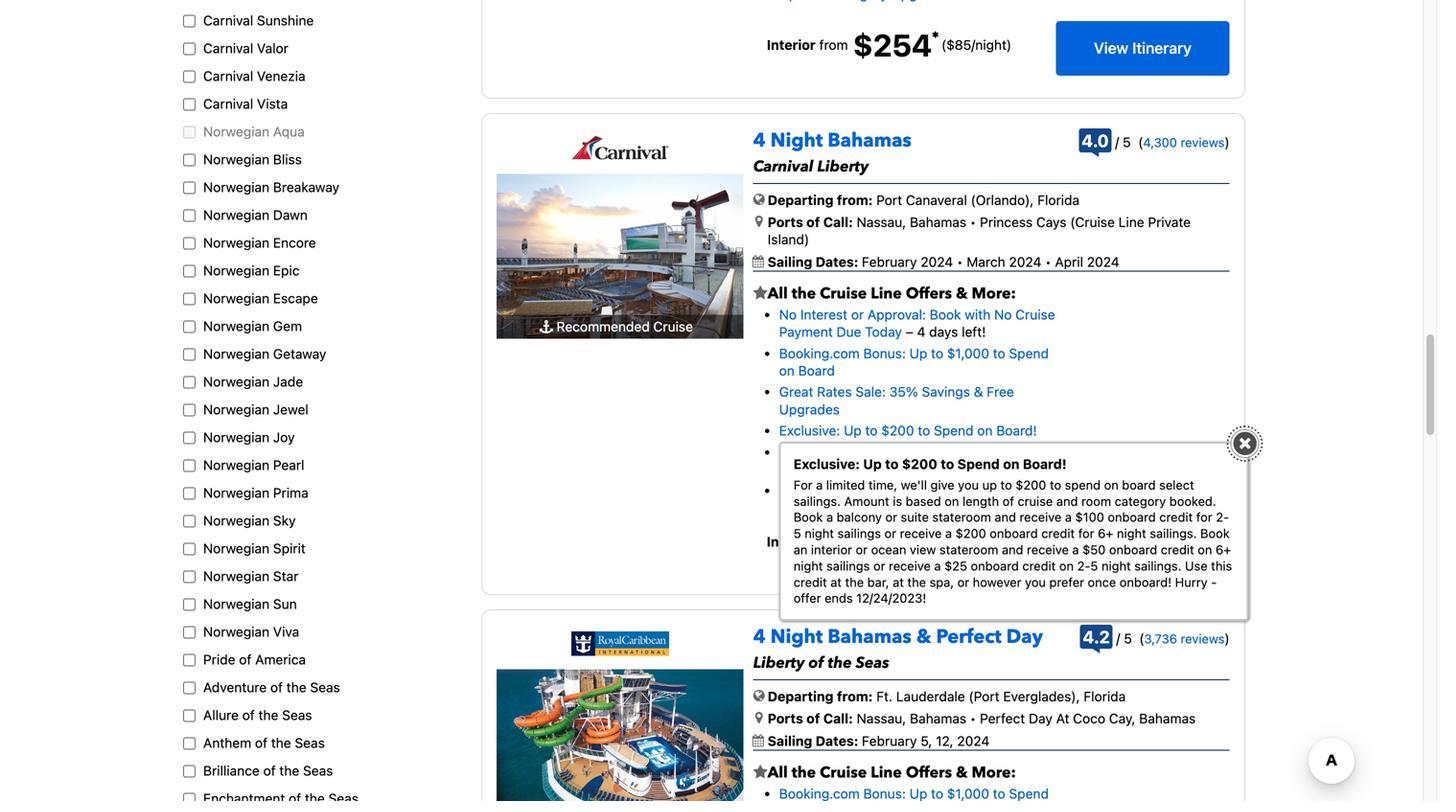 Task type: vqa. For each thing, say whether or not it's contained in the screenshot.
1st THE VIEW ITINERARY link from the bottom
yes



Task type: describe. For each thing, give the bounding box(es) containing it.
Norwegian Joy checkbox
[[178, 432, 200, 444]]

sailing for 4 night bahamas
[[768, 254, 813, 270]]

0 horizontal spatial florida
[[1038, 192, 1080, 208]]

2 vertical spatial 2-
[[1078, 559, 1091, 574]]

dates: for 4 night bahamas & perfect day
[[816, 734, 859, 750]]

brilliance of the seas
[[203, 763, 333, 779]]

3,736 reviews link
[[1145, 632, 1225, 647]]

balcony
[[837, 510, 882, 525]]

up down early
[[780, 483, 797, 499]]

carnival vista
[[203, 96, 288, 112]]

4,300
[[1144, 135, 1178, 150]]

4,300 reviews link
[[1144, 135, 1225, 150]]

receive up prefer
[[1027, 543, 1069, 557]]

norwegian for norwegian joy
[[203, 430, 270, 445]]

vista
[[257, 96, 288, 112]]

a right asterisk image
[[946, 527, 953, 541]]

1 vertical spatial sale:
[[852, 444, 882, 460]]

norwegian escape
[[203, 291, 318, 306]]

pride of america
[[203, 652, 306, 668]]

credit up prefer
[[1023, 559, 1056, 574]]

cruise
[[1018, 494, 1054, 509]]

cruise down february 5, 12, 2024
[[820, 763, 867, 784]]

adventure of the seas
[[203, 680, 340, 696]]

Norwegian Bliss checkbox
[[178, 154, 200, 166]]

0 vertical spatial and
[[1057, 494, 1079, 509]]

5 up once
[[1091, 559, 1099, 574]]

norwegian for norwegian spirit
[[203, 541, 270, 557]]

no interest or approval: book with no cruise payment due today link
[[780, 307, 1056, 340]]

norwegian jade
[[203, 374, 303, 390]]

bar,
[[868, 575, 890, 590]]

receive down view
[[889, 559, 931, 574]]

norwegian epic
[[203, 263, 300, 279]]

• left april
[[1046, 254, 1052, 270]]

seas for anthem of the seas
[[295, 736, 325, 751]]

joy
[[273, 430, 295, 445]]

4.0
[[1082, 130, 1110, 151]]

night) for $254
[[976, 37, 1012, 53]]

onboard down cruise
[[990, 527, 1039, 541]]

norwegian for norwegian bliss
[[203, 151, 270, 167]]

nassau, bahamas •
[[857, 214, 977, 230]]

sunshine
[[257, 12, 314, 28]]

epic
[[273, 263, 300, 279]]

carnival cruise line image
[[572, 135, 669, 160]]

adventure
[[203, 680, 267, 696]]

Norwegian Encore checkbox
[[178, 237, 200, 250]]

booked.
[[1170, 494, 1217, 509]]

up inside exclusive: up to $200 to spend on board! for a limited time, we'll give you up to $200 to spend on board select sailings. amount is based on length of cruise and room category booked. book a balcony or suite stateroom and receive a $100 onboard credit for 2- 5 night sailings or receive a $200 onboard credit for 6+ night sailings. book an interior or ocean view stateroom and receive a $50 onboard credit on 6+ night sailings or receive a $25 onboard credit on 2-5 night sailings. use this credit at the bar, at the spa, or however you prefer once onboard! hurry - offer ends 12/24/2023!
[[864, 457, 882, 473]]

cruise up interest
[[820, 284, 867, 305]]

2 horizontal spatial book
[[1201, 527, 1230, 541]]

all the cruise line offers & more: for 4 night bahamas
[[768, 284, 1017, 305]]

night down category
[[1118, 527, 1147, 541]]

Norwegian Breakaway checkbox
[[178, 182, 200, 194]]

night) for $259
[[976, 534, 1012, 550]]

is
[[893, 494, 903, 509]]

Norwegian Getaway checkbox
[[178, 349, 200, 361]]

itinerary for $254
[[1133, 39, 1192, 57]]

Norwegian Spirit checkbox
[[178, 543, 200, 556]]

exclusive: up to $200 to spend on board! link
[[780, 423, 1038, 439]]

anthem of the seas
[[203, 736, 325, 751]]

Carnival Sunshine checkbox
[[178, 15, 200, 27]]

credit down booked.
[[1160, 510, 1194, 525]]

onboard down category
[[1108, 510, 1157, 525]]

– 4 days left!
[[903, 324, 987, 340]]

board
[[1123, 478, 1156, 492]]

a up spa,
[[935, 559, 942, 574]]

ports for 4 night bahamas
[[768, 214, 804, 230]]

Brilliance of the Seas checkbox
[[178, 766, 200, 778]]

board! inside exclusive: up to $200 to spend on board! for a limited time, we'll give you up to $200 to spend on board select sailings. amount is based on length of cruise and room category booked. book a balcony or suite stateroom and receive a $100 onboard credit for 2- 5 night sailings or receive a $200 onboard credit for 6+ night sailings. book an interior or ocean view stateroom and receive a $50 onboard credit on 6+ night sailings or receive a $25 onboard credit on 2-5 night sailings. use this credit at the bar, at the spa, or however you prefer once onboard! hurry - offer ends 12/24/2023!
[[1023, 457, 1067, 473]]

1 vertical spatial 4
[[918, 324, 926, 340]]

payment
[[780, 324, 833, 340]]

credit up the offer at the right bottom of the page
[[794, 575, 828, 590]]

line for 4 night bahamas & perfect day
[[871, 763, 903, 784]]

calendar image for 4 night bahamas
[[753, 256, 764, 268]]

norwegian for norwegian pearl
[[203, 457, 270, 473]]

1 vertical spatial florida
[[1084, 689, 1126, 705]]

0 horizontal spatial book
[[794, 510, 823, 525]]

Carnival Venezia checkbox
[[178, 70, 200, 83]]

Norwegian Gem checkbox
[[178, 321, 200, 333]]

with
[[965, 307, 991, 323]]

night for &
[[771, 625, 823, 651]]

spa,
[[930, 575, 955, 590]]

seas for adventure of the seas
[[310, 680, 340, 696]]

0 vertical spatial you
[[958, 478, 979, 492]]

up down the –
[[910, 346, 928, 361]]

Norwegian Jade checkbox
[[178, 376, 200, 389]]

Norwegian Sky checkbox
[[178, 515, 200, 528]]

35%
[[890, 384, 919, 400]]

bahamas up 12,
[[910, 711, 967, 727]]

1 vertical spatial perfect
[[980, 711, 1026, 727]]

carnival for carnival sunshine
[[203, 12, 253, 28]]

(cruise
[[1071, 214, 1116, 230]]

norwegian for norwegian star
[[203, 569, 270, 585]]

norwegian pearl
[[203, 457, 304, 473]]

Norwegian Escape checkbox
[[178, 293, 200, 305]]

anthem
[[203, 736, 252, 751]]

spirit
[[273, 541, 306, 557]]

the inside "4 night bahamas & perfect day liberty of the seas"
[[828, 653, 852, 675]]

february for february 5, 12, 2024
[[862, 734, 918, 750]]

bonus:
[[864, 346, 906, 361]]

Enchantment of the Seas checkbox
[[178, 794, 200, 802]]

or left ocean
[[856, 543, 868, 557]]

4 night bahamas & perfect day liberty of the seas
[[754, 625, 1044, 675]]

Adventure of the Seas checkbox
[[178, 682, 200, 695]]

up down exclusive: up to $200 to spend on board! link
[[886, 444, 904, 460]]

nassau, for nassau, bahamas •
[[857, 214, 907, 230]]

globe image
[[754, 690, 765, 703]]

norwegian for norwegian viva
[[203, 624, 270, 640]]

upgrades
[[780, 402, 840, 418]]

credit down cruise
[[1042, 527, 1075, 541]]

• for nassau, bahamas • perfect day at coco cay, bahamas
[[971, 711, 977, 727]]

carnival inside 4 night bahamas carnival liberty
[[754, 156, 814, 177]]

2 no from the left
[[995, 307, 1012, 323]]

(orlando),
[[971, 192, 1034, 208]]

encore
[[273, 235, 316, 251]]

receive up view
[[900, 527, 942, 541]]

Norwegian Sun checkbox
[[178, 599, 200, 611]]

from: for 4 night bahamas & perfect day
[[837, 689, 873, 705]]

royal caribbean image
[[572, 632, 669, 656]]

nassau, bahamas • perfect day at coco cay, bahamas
[[857, 711, 1197, 727]]

1 vertical spatial sailings.
[[1150, 527, 1198, 541]]

onboard up however
[[971, 559, 1020, 574]]

Norwegian Prima checkbox
[[178, 488, 200, 500]]

from for $254
[[820, 37, 849, 53]]

prima
[[273, 485, 309, 501]]

receive down cruise
[[1020, 510, 1062, 525]]

reviews for 4 night bahamas & perfect day
[[1181, 632, 1225, 647]]

$200 inside booking.com bonus: up to $1,000 to spend on board great rates sale: 35% savings & free upgrades exclusive: up to $200 to spend on board! early saver sale: up to $50 to spend on board up to 2-category upgrade!
[[882, 423, 915, 439]]

Carnival Vista checkbox
[[178, 98, 200, 111]]

venezia
[[257, 68, 306, 84]]

night down an
[[794, 559, 823, 574]]

line inside the princess cays (cruise line private island)
[[1119, 214, 1145, 230]]

nassau, for nassau, bahamas • perfect day at coco cay, bahamas
[[857, 711, 907, 727]]

2 vertical spatial and
[[1002, 543, 1024, 557]]

norwegian sun
[[203, 597, 297, 612]]

or down $25
[[958, 575, 970, 590]]

star image for 4 night bahamas
[[754, 286, 768, 301]]

1 vertical spatial stateroom
[[940, 543, 999, 557]]

all for 4 night bahamas
[[768, 284, 788, 305]]

free
[[987, 384, 1015, 400]]

a up prefer
[[1073, 543, 1080, 557]]

norwegian encore
[[203, 235, 316, 251]]

spend
[[1065, 478, 1101, 492]]

anchor image
[[540, 320, 553, 334]]

up to 2-category upgrade! link
[[780, 483, 950, 499]]

carnival liberty image
[[497, 174, 744, 339]]

2024 right "march"
[[1010, 254, 1042, 270]]

brilliance
[[203, 763, 260, 779]]

1 horizontal spatial 6+
[[1216, 543, 1232, 557]]

carnival for carnival vista
[[203, 96, 253, 112]]

escape
[[273, 291, 318, 306]]

this
[[1212, 559, 1233, 574]]

Anthem of the Seas checkbox
[[178, 738, 200, 750]]

view itinerary for $259
[[1095, 536, 1192, 554]]

0 vertical spatial sailings.
[[794, 494, 841, 509]]

jade
[[273, 374, 303, 390]]

norwegian bliss
[[203, 151, 302, 167]]

Norwegian Epic checkbox
[[178, 265, 200, 278]]

recommended
[[557, 319, 650, 335]]

Norwegian Dawn checkbox
[[178, 209, 200, 222]]

view for $254
[[1095, 39, 1129, 57]]

liberty inside "4 night bahamas & perfect day liberty of the seas"
[[754, 653, 805, 675]]

map marker image for 4 night bahamas
[[756, 215, 763, 228]]

0 vertical spatial sailings
[[838, 527, 882, 541]]

4.2 / 5 ( 3,736 reviews )
[[1083, 627, 1230, 648]]

departing for 4 night bahamas & perfect day
[[768, 689, 834, 705]]

) for 4 night bahamas & perfect day
[[1225, 631, 1230, 647]]

rates
[[817, 384, 852, 400]]

( for 4 night bahamas
[[1139, 134, 1144, 150]]

exclusive: up to $200 to spend on board! dialog
[[780, 430, 1260, 622]]

february 2024 • march 2024 • april 2024
[[862, 254, 1120, 270]]

$200 up cruise
[[1016, 478, 1047, 492]]

Pride of America checkbox
[[178, 655, 200, 667]]

viva
[[273, 624, 299, 640]]

1 vertical spatial sailings
[[827, 559, 870, 574]]

0 vertical spatial stateroom
[[933, 510, 992, 525]]

norwegian for norwegian gem
[[203, 318, 270, 334]]

early saver sale: up to $50 to spend on board link
[[780, 444, 1027, 478]]

2 vertical spatial sailings.
[[1135, 559, 1182, 574]]

pearl
[[273, 457, 304, 473]]

asterisk image
[[932, 31, 940, 38]]

onboard up "onboard!"
[[1110, 543, 1158, 557]]

$259
[[853, 524, 933, 560]]

due
[[837, 324, 862, 340]]

1 vertical spatial and
[[995, 510, 1017, 525]]

exclusive: inside booking.com bonus: up to $1,000 to spend on board great rates sale: 35% savings & free upgrades exclusive: up to $200 to spend on board! early saver sale: up to $50 to spend on board up to 2-category upgrade!
[[780, 423, 841, 439]]

once
[[1088, 575, 1117, 590]]

sailing dates: for 4 night bahamas & perfect day
[[768, 734, 862, 750]]

norwegian dawn
[[203, 207, 308, 223]]

departing from: port canaveral (orlando), florida
[[768, 192, 1080, 208]]

liberty of the seas image
[[497, 670, 744, 802]]

departing for 4 night bahamas
[[768, 192, 834, 208]]

no interest or approval: book with no cruise payment due today
[[780, 307, 1056, 340]]

dawn
[[273, 207, 308, 223]]

or inside the no interest or approval: book with no cruise payment due today
[[852, 307, 864, 323]]

today
[[866, 324, 903, 340]]

5 inside 4.2 / 5 ( 3,736 reviews )
[[1125, 631, 1133, 647]]

or up bar,
[[874, 559, 886, 574]]

norwegian getaway
[[203, 346, 327, 362]]

an
[[794, 543, 808, 557]]

3,736
[[1145, 632, 1178, 647]]

night for carnival
[[771, 128, 823, 154]]

4.0 / 5 ( 4,300 reviews )
[[1082, 130, 1230, 151]]

$50 inside exclusive: up to $200 to spend on board! for a limited time, we'll give you up to $200 to spend on board select sailings. amount is based on length of cruise and room category booked. book a balcony or suite stateroom and receive a $100 onboard credit for 2- 5 night sailings or receive a $200 onboard credit for 6+ night sailings. book an interior or ocean view stateroom and receive a $50 onboard credit on 6+ night sailings or receive a $25 onboard credit on 2-5 night sailings. use this credit at the bar, at the spa, or however you prefer once onboard! hurry - offer ends 12/24/2023!
[[1083, 543, 1106, 557]]

exclusive: up to $200 to spend on board! for a limited time, we'll give you up to $200 to spend on board select sailings. amount is based on length of cruise and room category booked. book a balcony or suite stateroom and receive a $100 onboard credit for 2- 5 night sailings or receive a $200 onboard credit for 6+ night sailings. book an interior or ocean view stateroom and receive a $50 onboard credit on 6+ night sailings or receive a $25 onboard credit on 2-5 night sailings. use this credit at the bar, at the spa, or however you prefer once onboard! hurry - offer ends 12/24/2023!
[[794, 457, 1233, 606]]

norwegian for norwegian jade
[[203, 374, 270, 390]]

carnival valor
[[203, 40, 289, 56]]

getaway
[[273, 346, 327, 362]]

upgrade!
[[892, 483, 950, 499]]

cays
[[1037, 214, 1067, 230]]

princess
[[980, 214, 1033, 230]]

princess cays (cruise line private island)
[[768, 214, 1192, 248]]

0 vertical spatial board
[[799, 363, 835, 379]]

norwegian for norwegian getaway
[[203, 346, 270, 362]]

view for $259
[[1095, 536, 1129, 554]]



Task type: locate. For each thing, give the bounding box(es) containing it.
$50 down $100
[[1083, 543, 1106, 557]]

1 vertical spatial star image
[[754, 766, 768, 781]]

recommended cruise
[[557, 319, 693, 335]]

11 norwegian from the top
[[203, 430, 270, 445]]

0 vertical spatial $50
[[924, 444, 948, 460]]

1 vertical spatial 2-
[[1217, 510, 1230, 525]]

great rates sale: 35% savings & free upgrades link
[[780, 384, 1015, 418]]

/ for ($85
[[972, 37, 976, 53]]

board! up cruise
[[1023, 457, 1067, 473]]

night inside 4 night bahamas carnival liberty
[[771, 128, 823, 154]]

1 horizontal spatial 2-
[[1078, 559, 1091, 574]]

sailing for 4 night bahamas & perfect day
[[768, 734, 813, 750]]

seas up brilliance of the seas
[[295, 736, 325, 751]]

0 vertical spatial sale:
[[856, 384, 886, 400]]

book down for on the bottom right
[[794, 510, 823, 525]]

17 norwegian from the top
[[203, 597, 270, 612]]

2 offers from the top
[[906, 763, 953, 784]]

0 vertical spatial sailing dates:
[[768, 254, 862, 270]]

5 norwegian from the top
[[203, 263, 270, 279]]

liberty
[[818, 156, 869, 177], [754, 653, 805, 675]]

2024 right 12,
[[958, 734, 990, 750]]

interior inside interior from $259
[[767, 534, 816, 550]]

7 norwegian from the top
[[203, 318, 270, 334]]

credit up use
[[1161, 543, 1195, 557]]

norwegian up norwegian epic
[[203, 235, 270, 251]]

5 inside 4.0 / 5 ( 4,300 reviews )
[[1123, 134, 1132, 150]]

1 vertical spatial $50
[[1083, 543, 1106, 557]]

0 vertical spatial (
[[1139, 134, 1144, 150]]

1 more: from the top
[[972, 284, 1017, 305]]

2 nassau, from the top
[[857, 711, 907, 727]]

offer
[[794, 592, 822, 606]]

2024
[[921, 254, 954, 270], [1010, 254, 1042, 270], [1088, 254, 1120, 270], [958, 734, 990, 750]]

offers up the no interest or approval: book with no cruise payment due today
[[906, 284, 953, 305]]

sale: right saver in the bottom of the page
[[852, 444, 882, 460]]

at up ends
[[831, 575, 842, 590]]

1 horizontal spatial book
[[930, 307, 962, 323]]

Norwegian Viva checkbox
[[178, 627, 200, 639]]

1 norwegian from the top
[[203, 151, 270, 167]]

from inside interior from $259
[[820, 534, 849, 550]]

1 interior from the top
[[767, 37, 816, 53]]

& inside "4 night bahamas & perfect day liberty of the seas"
[[917, 625, 932, 651]]

island)
[[768, 232, 810, 248]]

departing
[[768, 192, 834, 208], [768, 689, 834, 705]]

2 view itinerary link from the top
[[1057, 518, 1230, 573]]

at
[[831, 575, 842, 590], [893, 575, 904, 590]]

) for 4 night bahamas
[[1225, 134, 1230, 150]]

0 vertical spatial 2-
[[817, 483, 831, 499]]

suite
[[901, 510, 929, 525]]

norwegian joy
[[203, 430, 295, 445]]

1 reviews from the top
[[1181, 135, 1225, 150]]

itinerary for $259
[[1133, 536, 1192, 554]]

0 horizontal spatial 6+
[[1098, 527, 1114, 541]]

0 horizontal spatial liberty
[[754, 653, 805, 675]]

exclusive: down upgrades
[[780, 423, 841, 439]]

1 horizontal spatial liberty
[[818, 156, 869, 177]]

0 vertical spatial call:
[[824, 214, 854, 230]]

($85
[[942, 37, 972, 53]]

dates:
[[816, 254, 859, 270], [816, 734, 859, 750]]

from: left port at the top of page
[[837, 192, 873, 208]]

of inside "4 night bahamas & perfect day liberty of the seas"
[[809, 653, 825, 675]]

$200 up we'll
[[902, 457, 938, 473]]

a right for on the bottom right
[[816, 478, 823, 492]]

1 vertical spatial board
[[780, 462, 816, 478]]

savings
[[922, 384, 971, 400]]

february for february 2024 • march 2024 • april 2024
[[862, 254, 918, 270]]

( inside 4.0 / 5 ( 4,300 reviews )
[[1139, 134, 1144, 150]]

0 horizontal spatial no
[[780, 307, 797, 323]]

1 vertical spatial interior
[[767, 534, 816, 550]]

dates: left february 5, 12, 2024
[[816, 734, 859, 750]]

1 no from the left
[[780, 307, 797, 323]]

2 february from the top
[[862, 734, 918, 750]]

interior inside interior from $254
[[767, 37, 816, 53]]

board down "booking.com"
[[799, 363, 835, 379]]

itinerary up 4.0 / 5 ( 4,300 reviews )
[[1133, 39, 1192, 57]]

norwegian for norwegian jewel
[[203, 402, 270, 418]]

1 offers from the top
[[906, 284, 953, 305]]

interior from $254
[[767, 27, 932, 63]]

0 vertical spatial )
[[1225, 134, 1230, 150]]

bahamas right cay,
[[1140, 711, 1197, 727]]

board! inside booking.com bonus: up to $1,000 to spend on board great rates sale: 35% savings & free upgrades exclusive: up to $200 to spend on board! early saver sale: up to $50 to spend on board up to 2-category upgrade!
[[997, 423, 1038, 439]]

ports of call: for 4 night bahamas & perfect day
[[768, 711, 854, 727]]

10 norwegian from the top
[[203, 402, 270, 418]]

1 vertical spatial all the cruise line offers & more:
[[768, 763, 1017, 784]]

•
[[971, 214, 977, 230], [957, 254, 964, 270], [1046, 254, 1052, 270], [971, 711, 977, 727]]

0 vertical spatial night
[[771, 128, 823, 154]]

map marker image down globe icon
[[756, 712, 763, 725]]

view itinerary link
[[1057, 21, 1230, 76], [1057, 518, 1230, 573]]

$50 inside booking.com bonus: up to $1,000 to spend on board great rates sale: 35% savings & free upgrades exclusive: up to $200 to spend on board! early saver sale: up to $50 to spend on board up to 2-category upgrade!
[[924, 444, 948, 460]]

sailings. down booked.
[[1150, 527, 1198, 541]]

reviews for 4 night bahamas
[[1181, 135, 1225, 150]]

more: for 4 night bahamas
[[972, 284, 1017, 305]]

norwegian sky
[[203, 513, 296, 529]]

carnival for carnival valor
[[203, 40, 253, 56]]

/ inside 4.0 / 5 ( 4,300 reviews )
[[1116, 134, 1120, 150]]

view
[[1095, 39, 1129, 57], [1095, 536, 1129, 554]]

seas up 'ft.'
[[856, 653, 890, 675]]

up up saver in the bottom of the page
[[844, 423, 862, 439]]

) right '3,736'
[[1225, 631, 1230, 647]]

seas up allure of the seas
[[310, 680, 340, 696]]

0 vertical spatial perfect
[[937, 625, 1002, 651]]

norwegian down norwegian encore
[[203, 263, 270, 279]]

1 vertical spatial reviews
[[1181, 632, 1225, 647]]

1 vertical spatial )
[[1225, 631, 1230, 647]]

2 reviews from the top
[[1181, 632, 1225, 647]]

bahamas down 12/24/2023!
[[828, 625, 912, 651]]

2- up prefer
[[1078, 559, 1091, 574]]

1 call: from the top
[[824, 214, 854, 230]]

0 vertical spatial florida
[[1038, 192, 1080, 208]]

nassau,
[[857, 214, 907, 230], [857, 711, 907, 727]]

0 horizontal spatial $50
[[924, 444, 948, 460]]

perfect
[[937, 625, 1002, 651], [980, 711, 1026, 727]]

3 norwegian from the top
[[203, 207, 270, 223]]

/ for ($65
[[972, 534, 976, 550]]

booking.com bonus: up to $1,000 to spend on board great rates sale: 35% savings & free upgrades exclusive: up to $200 to spend on board! early saver sale: up to $50 to spend on board up to 2-category upgrade!
[[780, 346, 1049, 499]]

for down $100
[[1079, 527, 1095, 541]]

0 vertical spatial itinerary
[[1133, 39, 1192, 57]]

onboard!
[[1120, 575, 1172, 590]]

based
[[906, 494, 942, 509]]

2 vertical spatial 4
[[754, 625, 766, 651]]

seas for brilliance of the seas
[[303, 763, 333, 779]]

1 vertical spatial book
[[794, 510, 823, 525]]

1 ports from the top
[[768, 214, 804, 230]]

1 star image from the top
[[754, 286, 768, 301]]

night up interior
[[805, 527, 835, 541]]

4 norwegian from the top
[[203, 235, 270, 251]]

reviews inside 4.0 / 5 ( 4,300 reviews )
[[1181, 135, 1225, 150]]

)
[[1225, 134, 1230, 150], [1225, 631, 1230, 647]]

norwegian up "norwegian jewel"
[[203, 374, 270, 390]]

seas for allure of the seas
[[282, 708, 312, 724]]

1 vertical spatial from:
[[837, 689, 873, 705]]

13 norwegian from the top
[[203, 485, 270, 501]]

5 right 4.0
[[1123, 134, 1132, 150]]

1 vertical spatial ports of call:
[[768, 711, 854, 727]]

you up length
[[958, 478, 979, 492]]

0 horizontal spatial for
[[1079, 527, 1095, 541]]

norwegian for norwegian sun
[[203, 597, 270, 612]]

1 ) from the top
[[1225, 134, 1230, 150]]

1 itinerary from the top
[[1133, 39, 1192, 57]]

1 vertical spatial view
[[1095, 536, 1129, 554]]

1 view from the top
[[1095, 39, 1129, 57]]

of inside exclusive: up to $200 to spend on board! for a limited time, we'll give you up to $200 to spend on board select sailings. amount is based on length of cruise and room category booked. book a balcony or suite stateroom and receive a $100 onboard credit for 2- 5 night sailings or receive a $200 onboard credit for 6+ night sailings. book an interior or ocean view stateroom and receive a $50 onboard credit on 6+ night sailings or receive a $25 onboard credit on 2-5 night sailings. use this credit at the bar, at the spa, or however you prefer once onboard! hurry - offer ends 12/24/2023!
[[1003, 494, 1015, 509]]

cruise right 'recommended'
[[654, 319, 693, 335]]

1 vertical spatial february
[[862, 734, 918, 750]]

valor
[[257, 40, 289, 56]]

1 night from the top
[[771, 128, 823, 154]]

sailing dates:
[[768, 254, 862, 270], [768, 734, 862, 750]]

call: for 4 night bahamas & perfect day
[[824, 711, 854, 727]]

0 vertical spatial more:
[[972, 284, 1017, 305]]

1 horizontal spatial for
[[1197, 510, 1213, 525]]

exclusive: up limited
[[794, 457, 860, 473]]

booking.com
[[780, 346, 860, 361]]

2 vertical spatial line
[[871, 763, 903, 784]]

5 right 4.2
[[1125, 631, 1133, 647]]

norwegian up 'norwegian breakaway'
[[203, 151, 270, 167]]

2 map marker image from the top
[[756, 712, 763, 725]]

view itinerary for $254
[[1095, 39, 1192, 57]]

a left balcony
[[827, 510, 834, 525]]

however
[[973, 575, 1022, 590]]

calendar image
[[753, 256, 764, 268], [753, 735, 764, 748]]

2 more: from the top
[[972, 763, 1017, 784]]

from for $259
[[820, 534, 849, 550]]

night up once
[[1102, 559, 1132, 574]]

2 view itinerary from the top
[[1095, 536, 1192, 554]]

1 vertical spatial board!
[[1023, 457, 1067, 473]]

norwegian for norwegian dawn
[[203, 207, 270, 223]]

0 vertical spatial calendar image
[[753, 256, 764, 268]]

1 horizontal spatial florida
[[1084, 689, 1126, 705]]

2 night) from the top
[[976, 534, 1012, 550]]

12,
[[936, 734, 954, 750]]

1 at from the left
[[831, 575, 842, 590]]

0 horizontal spatial you
[[958, 478, 979, 492]]

• down (port
[[971, 711, 977, 727]]

norwegian viva
[[203, 624, 299, 640]]

0 vertical spatial from
[[820, 37, 849, 53]]

view itinerary link up 4.0 / 5 ( 4,300 reviews )
[[1057, 21, 1230, 76]]

1 vertical spatial view itinerary
[[1095, 536, 1192, 554]]

sale:
[[856, 384, 886, 400], [852, 444, 882, 460]]

carnival sunshine
[[203, 12, 314, 28]]

ports for 4 night bahamas & perfect day
[[768, 711, 804, 727]]

from right an
[[820, 534, 849, 550]]

1 vertical spatial night)
[[976, 534, 1012, 550]]

all the cruise line offers & more: for 4 night bahamas & perfect day
[[768, 763, 1017, 784]]

Norwegian Jewel checkbox
[[178, 404, 200, 417]]

book
[[930, 307, 962, 323], [794, 510, 823, 525], [1201, 527, 1230, 541]]

12 norwegian from the top
[[203, 457, 270, 473]]

from: for 4 night bahamas
[[837, 192, 873, 208]]

/ inside 4.2 / 5 ( 3,736 reviews )
[[1117, 631, 1121, 647]]

norwegian for norwegian epic
[[203, 263, 270, 279]]

2 sailing dates: from the top
[[768, 734, 862, 750]]

Norwegian Star checkbox
[[178, 571, 200, 584]]

all for 4 night bahamas & perfect day
[[768, 763, 788, 784]]

2 view from the top
[[1095, 536, 1129, 554]]

star image
[[754, 286, 768, 301], [754, 766, 768, 781]]

0 vertical spatial sailing
[[768, 254, 813, 270]]

/ for 4.2
[[1117, 631, 1121, 647]]

or up ocean
[[885, 527, 897, 541]]

4.2
[[1083, 627, 1111, 648]]

1 vertical spatial call:
[[824, 711, 854, 727]]

& up the 'with'
[[956, 284, 968, 305]]

1 from: from the top
[[837, 192, 873, 208]]

more: up the 'with'
[[972, 284, 1017, 305]]

2-
[[817, 483, 831, 499], [1217, 510, 1230, 525], [1078, 559, 1091, 574]]

we'll
[[901, 478, 928, 492]]

/ right asterisk icon
[[972, 37, 976, 53]]

$100
[[1076, 510, 1105, 525]]

($65 / night)
[[942, 534, 1012, 550]]

prefer
[[1050, 575, 1085, 590]]

norwegian for norwegian encore
[[203, 235, 270, 251]]

0 vertical spatial ports
[[768, 214, 804, 230]]

1 departing from the top
[[768, 192, 834, 208]]

( for 4 night bahamas & perfect day
[[1140, 631, 1145, 647]]

line for 4 night bahamas
[[871, 284, 903, 305]]

bahamas inside "4 night bahamas & perfect day liberty of the seas"
[[828, 625, 912, 651]]

1 vertical spatial (
[[1140, 631, 1145, 647]]

1 ports of call: from the top
[[768, 214, 854, 230]]

2 ports from the top
[[768, 711, 804, 727]]

norwegian up the norwegian spirit
[[203, 513, 270, 529]]

view itinerary
[[1095, 39, 1192, 57], [1095, 536, 1192, 554]]

0 vertical spatial 4
[[754, 128, 766, 154]]

from inside interior from $254
[[820, 37, 849, 53]]

0 vertical spatial map marker image
[[756, 215, 763, 228]]

2 calendar image from the top
[[753, 735, 764, 748]]

None checkbox
[[178, 126, 200, 138]]

star image for 4 night bahamas & perfect day
[[754, 766, 768, 781]]

2 at from the left
[[893, 575, 904, 590]]

0 vertical spatial star image
[[754, 286, 768, 301]]

norwegian for norwegian prima
[[203, 485, 270, 501]]

norwegian down norwegian gem
[[203, 346, 270, 362]]

$50 up the give
[[924, 444, 948, 460]]

2 itinerary from the top
[[1133, 536, 1192, 554]]

4 for carnival
[[754, 128, 766, 154]]

/
[[972, 37, 976, 53], [1116, 134, 1120, 150], [972, 534, 976, 550], [1117, 631, 1121, 647]]

view itinerary link up "onboard!"
[[1057, 518, 1230, 573]]

1 vertical spatial you
[[1026, 575, 1047, 590]]

1 vertical spatial liberty
[[754, 653, 805, 675]]

1 vertical spatial calendar image
[[753, 735, 764, 748]]

allure of the seas
[[203, 708, 312, 724]]

cruise
[[820, 284, 867, 305], [1016, 307, 1056, 323], [654, 319, 693, 335], [820, 763, 867, 784]]

bahamas inside 4 night bahamas carnival liberty
[[828, 128, 912, 154]]

2 all from the top
[[768, 763, 788, 784]]

1 sailing dates: from the top
[[768, 254, 862, 270]]

globe image
[[754, 193, 765, 206]]

saver
[[814, 444, 849, 460]]

from:
[[837, 192, 873, 208], [837, 689, 873, 705]]

2 star image from the top
[[754, 766, 768, 781]]

& inside booking.com bonus: up to $1,000 to spend on board great rates sale: 35% savings & free upgrades exclusive: up to $200 to spend on board! early saver sale: up to $50 to spend on board up to 2-category upgrade!
[[974, 384, 984, 400]]

carnival up globe image
[[754, 156, 814, 177]]

view itinerary up 4.0 / 5 ( 4,300 reviews )
[[1095, 39, 1192, 57]]

1 vertical spatial line
[[871, 284, 903, 305]]

2 horizontal spatial 2-
[[1217, 510, 1230, 525]]

2024 right april
[[1088, 254, 1120, 270]]

$1,000
[[948, 346, 990, 361]]

15 norwegian from the top
[[203, 541, 270, 557]]

1 vertical spatial sailing
[[768, 734, 813, 750]]

board! down free
[[997, 423, 1038, 439]]

onboard
[[1108, 510, 1157, 525], [990, 527, 1039, 541], [1110, 543, 1158, 557], [971, 559, 1020, 574]]

map marker image for 4 night bahamas & perfect day
[[756, 712, 763, 725]]

perfect inside "4 night bahamas & perfect day liberty of the seas"
[[937, 625, 1002, 651]]

the
[[792, 284, 816, 305], [846, 575, 864, 590], [908, 575, 927, 590], [828, 653, 852, 675], [287, 680, 307, 696], [259, 708, 279, 724], [271, 736, 291, 751], [792, 763, 816, 784], [279, 763, 300, 779]]

1 vertical spatial more:
[[972, 763, 1017, 784]]

/ for 4.0
[[1116, 134, 1120, 150]]

($85 / night)
[[942, 37, 1012, 53]]

2 from from the top
[[820, 534, 849, 550]]

0 vertical spatial liberty
[[818, 156, 869, 177]]

norwegian down norwegian escape
[[203, 318, 270, 334]]

seas down adventure of the seas
[[282, 708, 312, 724]]

spend inside exclusive: up to $200 to spend on board! for a limited time, we'll give you up to $200 to spend on board select sailings. amount is based on length of cruise and room category booked. book a balcony or suite stateroom and receive a $100 onboard credit for 2- 5 night sailings or receive a $200 onboard credit for 6+ night sailings. book an interior or ocean view stateroom and receive a $50 onboard credit on 6+ night sailings or receive a $25 onboard credit on 2-5 night sailings. use this credit at the bar, at the spa, or however you prefer once onboard! hurry - offer ends 12/24/2023!
[[958, 457, 1000, 473]]

florida up cays
[[1038, 192, 1080, 208]]

4 up globe image
[[754, 128, 766, 154]]

2- down booked.
[[1217, 510, 1230, 525]]

$50
[[924, 444, 948, 460], [1083, 543, 1106, 557]]

gem
[[273, 318, 302, 334]]

• for nassau, bahamas •
[[971, 214, 977, 230]]

asterisk image
[[933, 528, 940, 536]]

hurry
[[1176, 575, 1208, 590]]

1 vertical spatial view itinerary link
[[1057, 518, 1230, 573]]

private
[[1149, 214, 1192, 230]]

view itinerary link for $254
[[1057, 21, 1230, 76]]

interior for $259
[[767, 534, 816, 550]]

no right the 'with'
[[995, 307, 1012, 323]]

map marker image
[[756, 215, 763, 228], [756, 712, 763, 725]]

1 map marker image from the top
[[756, 215, 763, 228]]

norwegian for norwegian escape
[[203, 291, 270, 306]]

bahamas down canaveral
[[910, 214, 967, 230]]

1 vertical spatial ports
[[768, 711, 804, 727]]

4 up globe icon
[[754, 625, 766, 651]]

pride
[[203, 652, 236, 668]]

4 for &
[[754, 625, 766, 651]]

1 horizontal spatial no
[[995, 307, 1012, 323]]

0 vertical spatial 6+
[[1098, 527, 1114, 541]]

( inside 4.2 / 5 ( 3,736 reviews )
[[1140, 631, 1145, 647]]

16 norwegian from the top
[[203, 569, 270, 585]]

2- inside booking.com bonus: up to $1,000 to spend on board great rates sale: 35% savings & free upgrades exclusive: up to $200 to spend on board! early saver sale: up to $50 to spend on board up to 2-category upgrade!
[[817, 483, 831, 499]]

1 dates: from the top
[[816, 254, 859, 270]]

0 vertical spatial view itinerary link
[[1057, 21, 1230, 76]]

4 inside "4 night bahamas & perfect day liberty of the seas"
[[754, 625, 766, 651]]

calendar image for 4 night bahamas & perfect day
[[753, 735, 764, 748]]

6 norwegian from the top
[[203, 291, 270, 306]]

1 night) from the top
[[976, 37, 1012, 53]]

1 vertical spatial itinerary
[[1133, 536, 1192, 554]]

length
[[963, 494, 1000, 509]]

9 norwegian from the top
[[203, 374, 270, 390]]

a left $100
[[1066, 510, 1072, 525]]

1 horizontal spatial at
[[893, 575, 904, 590]]

night inside "4 night bahamas & perfect day liberty of the seas"
[[771, 625, 823, 651]]

2 norwegian from the top
[[203, 179, 270, 195]]

ends
[[825, 592, 853, 606]]

exclusive: inside exclusive: up to $200 to spend on board! for a limited time, we'll give you up to $200 to spend on board select sailings. amount is based on length of cruise and room category booked. book a balcony or suite stateroom and receive a $100 onboard credit for 2- 5 night sailings or receive a $200 onboard credit for 6+ night sailings. book an interior or ocean view stateroom and receive a $50 onboard credit on 6+ night sailings or receive a $25 onboard credit on 2-5 night sailings. use this credit at the bar, at the spa, or however you prefer once onboard! hurry - offer ends 12/24/2023!
[[794, 457, 860, 473]]

($65
[[942, 534, 972, 550]]

bahamas
[[828, 128, 912, 154], [910, 214, 967, 230], [828, 625, 912, 651], [910, 711, 967, 727], [1140, 711, 1197, 727]]

category
[[831, 483, 888, 499]]

great
[[780, 384, 814, 400]]

1 calendar image from the top
[[753, 256, 764, 268]]

interior from $259
[[767, 524, 933, 560]]

$254
[[853, 27, 932, 63]]

of
[[807, 214, 821, 230], [1003, 494, 1015, 509], [239, 652, 252, 668], [809, 653, 825, 675], [270, 680, 283, 696], [242, 708, 255, 724], [807, 711, 821, 727], [255, 736, 268, 751], [263, 763, 276, 779]]

sailing dates: for 4 night bahamas
[[768, 254, 862, 270]]

) inside 4.2 / 5 ( 3,736 reviews )
[[1225, 631, 1230, 647]]

2 dates: from the top
[[816, 734, 859, 750]]

carnival up carnival venezia
[[203, 40, 253, 56]]

1 vertical spatial offers
[[906, 763, 953, 784]]

) inside 4.0 / 5 ( 4,300 reviews )
[[1225, 134, 1230, 150]]

18 norwegian from the top
[[203, 624, 270, 640]]

1 all the cruise line offers & more: from the top
[[768, 284, 1017, 305]]

1 february from the top
[[862, 254, 918, 270]]

( right 4.0
[[1139, 134, 1144, 150]]

and down spend
[[1057, 494, 1079, 509]]

1 vertical spatial sailing dates:
[[768, 734, 862, 750]]

2 interior from the top
[[767, 534, 816, 550]]

offers for 4 night bahamas
[[906, 284, 953, 305]]

2 all the cruise line offers & more: from the top
[[768, 763, 1017, 784]]

1 vertical spatial day
[[1029, 711, 1053, 727]]

amount
[[845, 494, 890, 509]]

0 vertical spatial from:
[[837, 192, 873, 208]]

1 from from the top
[[820, 37, 849, 53]]

2 departing from the top
[[768, 689, 834, 705]]

day left at
[[1029, 711, 1053, 727]]

1 horizontal spatial $50
[[1083, 543, 1106, 557]]

booking.com bonus: up to $1,000 to spend on board link
[[780, 346, 1049, 379]]

14 norwegian from the top
[[203, 513, 270, 529]]

february down the nassau, bahamas •
[[862, 254, 918, 270]]

8 norwegian from the top
[[203, 346, 270, 362]]

1 vertical spatial for
[[1079, 527, 1095, 541]]

day inside "4 night bahamas & perfect day liberty of the seas"
[[1007, 625, 1044, 651]]

call: for 4 night bahamas
[[824, 214, 854, 230]]

you left prefer
[[1026, 575, 1047, 590]]

1 vertical spatial nassau,
[[857, 711, 907, 727]]

reviews inside 4.2 / 5 ( 3,736 reviews )
[[1181, 632, 1225, 647]]

1 nassau, from the top
[[857, 214, 907, 230]]

for down booked.
[[1197, 510, 1213, 525]]

departing up island)
[[768, 192, 834, 208]]

2 sailing from the top
[[768, 734, 813, 750]]

interior
[[767, 37, 816, 53], [767, 534, 816, 550]]

norwegian up norwegian encore
[[203, 207, 270, 223]]

sailings down interior
[[827, 559, 870, 574]]

1 view itinerary from the top
[[1095, 39, 1192, 57]]

2 call: from the top
[[824, 711, 854, 727]]

0 vertical spatial ports of call:
[[768, 214, 854, 230]]

Norwegian Pearl checkbox
[[178, 460, 200, 472]]

2 vertical spatial book
[[1201, 527, 1230, 541]]

allure
[[203, 708, 239, 724]]

1 horizontal spatial you
[[1026, 575, 1047, 590]]

1 view itinerary link from the top
[[1057, 21, 1230, 76]]

0 vertical spatial dates:
[[816, 254, 859, 270]]

more: for 4 night bahamas & perfect day
[[972, 763, 1017, 784]]

offers for 4 night bahamas & perfect day
[[906, 763, 953, 784]]

bahamas up port at the top of page
[[828, 128, 912, 154]]

2 from: from the top
[[837, 689, 873, 705]]

Carnival Valor checkbox
[[178, 43, 200, 55]]

lauderdale
[[897, 689, 966, 705]]

/ right 4.2
[[1117, 631, 1121, 647]]

credit
[[1160, 510, 1194, 525], [1042, 527, 1075, 541], [1161, 543, 1195, 557], [1023, 559, 1056, 574], [794, 575, 828, 590]]

liberty inside 4 night bahamas carnival liberty
[[818, 156, 869, 177]]

at
[[1057, 711, 1070, 727]]

1 vertical spatial night
[[771, 625, 823, 651]]

6+ down $100
[[1098, 527, 1114, 541]]

5 up an
[[794, 527, 802, 541]]

$200 down length
[[956, 527, 987, 541]]

left!
[[962, 324, 987, 340]]

and
[[1057, 494, 1079, 509], [995, 510, 1017, 525], [1002, 543, 1024, 557]]

1 all from the top
[[768, 284, 788, 305]]

dates: for 4 night bahamas
[[816, 254, 859, 270]]

4 right the –
[[918, 324, 926, 340]]

2 night from the top
[[771, 625, 823, 651]]

0 vertical spatial view itinerary
[[1095, 39, 1192, 57]]

0 vertical spatial reviews
[[1181, 135, 1225, 150]]

norwegian for norwegian sky
[[203, 513, 270, 529]]

sailings
[[838, 527, 882, 541], [827, 559, 870, 574]]

or down is
[[886, 510, 898, 525]]

view itinerary link for $259
[[1057, 518, 1230, 573]]

2 ) from the top
[[1225, 631, 1230, 647]]

norwegian up the norwegian pearl
[[203, 430, 270, 445]]

seas inside "4 night bahamas & perfect day liberty of the seas"
[[856, 653, 890, 675]]

ports of call:
[[768, 214, 854, 230], [768, 711, 854, 727]]

$25
[[945, 559, 968, 574]]

norwegian down norwegian star
[[203, 597, 270, 612]]

0 vertical spatial night)
[[976, 37, 1012, 53]]

1 sailing from the top
[[768, 254, 813, 270]]

1 vertical spatial exclusive:
[[794, 457, 860, 473]]

1 vertical spatial all
[[768, 763, 788, 784]]

carnival for carnival venezia
[[203, 68, 253, 84]]

departing from: ft. lauderdale (port everglades), florida
[[768, 689, 1126, 705]]

1 vertical spatial from
[[820, 534, 849, 550]]

2- right for on the bottom right
[[817, 483, 831, 499]]

cay,
[[1110, 711, 1136, 727]]

& down february 5, 12, 2024
[[956, 763, 968, 784]]

view down $100
[[1095, 536, 1129, 554]]

book inside the no interest or approval: book with no cruise payment due today
[[930, 307, 962, 323]]

cruise inside the no interest or approval: book with no cruise payment due today
[[1016, 307, 1056, 323]]

2024 down the nassau, bahamas •
[[921, 254, 954, 270]]

star
[[273, 569, 299, 585]]

night) right ($65
[[976, 534, 1012, 550]]

• for february 2024 • march 2024 • april 2024
[[957, 254, 964, 270]]

4 inside 4 night bahamas carnival liberty
[[754, 128, 766, 154]]

Allure of the Seas checkbox
[[178, 710, 200, 723]]

perfect up (port
[[937, 625, 1002, 651]]

0 vertical spatial board!
[[997, 423, 1038, 439]]

ports of call: for 4 night bahamas
[[768, 214, 854, 230]]

norwegian for norwegian breakaway
[[203, 179, 270, 195]]

interior for $254
[[767, 37, 816, 53]]

0 vertical spatial for
[[1197, 510, 1213, 525]]

no
[[780, 307, 797, 323], [995, 307, 1012, 323]]

days
[[930, 324, 959, 340]]

carnival up carnival vista
[[203, 68, 253, 84]]

0 vertical spatial all the cruise line offers & more:
[[768, 284, 1017, 305]]

2 ports of call: from the top
[[768, 711, 854, 727]]



